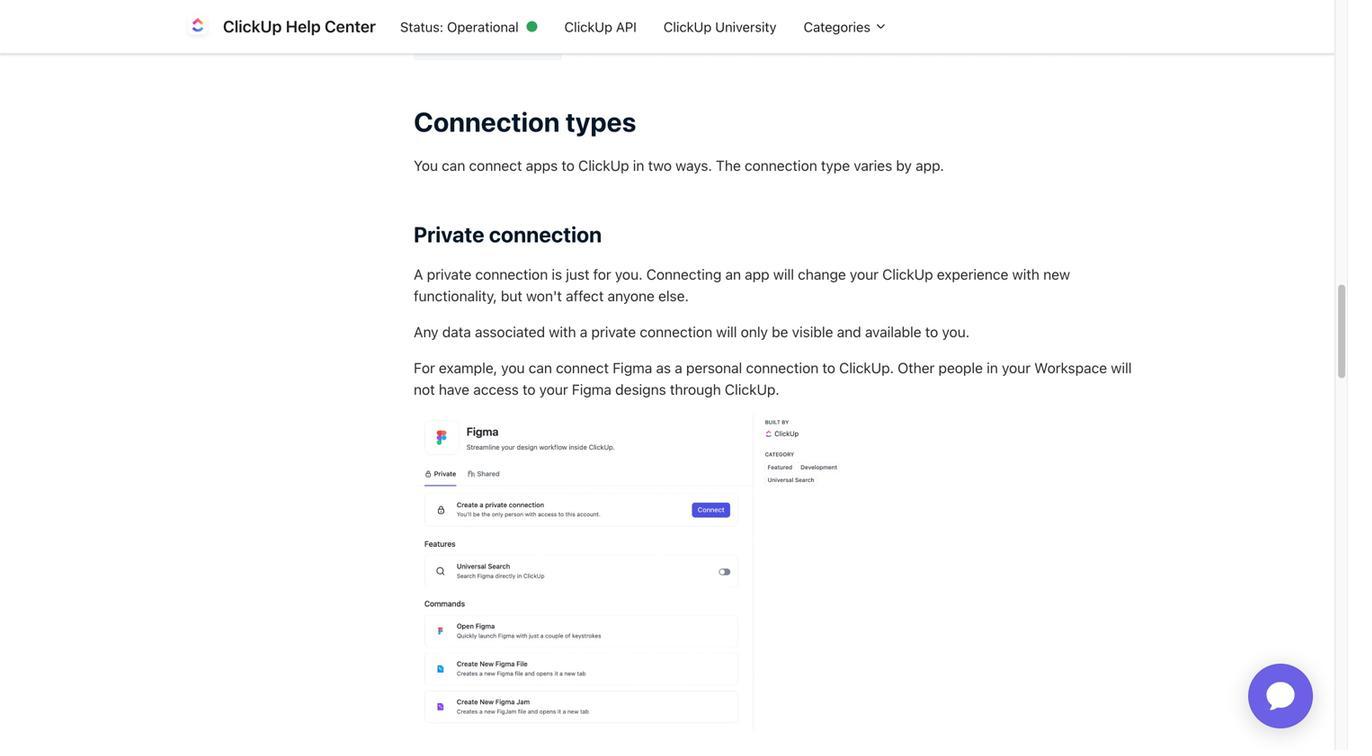 Task type: locate. For each thing, give the bounding box(es) containing it.
clickup for clickup api
[[564, 19, 612, 34]]

private
[[414, 222, 484, 247]]

connection right "the"
[[745, 157, 817, 174]]

status:
[[400, 19, 443, 34]]

to
[[562, 157, 575, 174], [925, 323, 938, 340], [822, 359, 835, 376], [523, 381, 536, 398]]

private
[[427, 266, 472, 283], [591, 323, 636, 340]]

application
[[1227, 642, 1335, 750]]

1 vertical spatial figma
[[572, 381, 612, 398]]

1 horizontal spatial connect
[[556, 359, 609, 376]]

connect down connection on the left of page
[[469, 157, 522, 174]]

for
[[593, 266, 611, 283]]

1 vertical spatial can
[[529, 359, 552, 376]]

2 vertical spatial will
[[1111, 359, 1132, 376]]

you. up anyone
[[615, 266, 643, 283]]

functionality,
[[414, 287, 497, 304]]

0 vertical spatial private
[[427, 266, 472, 283]]

1 vertical spatial a
[[675, 359, 682, 376]]

1 vertical spatial your
[[1002, 359, 1031, 376]]

1 horizontal spatial your
[[850, 266, 879, 283]]

private connection
[[414, 222, 602, 247]]

will right the workspace
[[1111, 359, 1132, 376]]

will inside for example, you can connect figma as a personal connection to clickup. other people in your workspace will not have access to your figma designs through clickup.
[[1111, 359, 1132, 376]]

2 horizontal spatial your
[[1002, 359, 1031, 376]]

screenshot of figma as a private connection. image
[[414, 415, 859, 730]]

clickup help center link
[[183, 12, 387, 41]]

0 horizontal spatial with
[[549, 323, 576, 340]]

change
[[798, 266, 846, 283]]

0 vertical spatial figma
[[613, 359, 652, 376]]

0 horizontal spatial a
[[580, 323, 588, 340]]

0 horizontal spatial clickup.
[[725, 381, 779, 398]]

with
[[1012, 266, 1040, 283], [549, 323, 576, 340]]

workspace
[[1034, 359, 1107, 376]]

0 vertical spatial your
[[850, 266, 879, 283]]

and
[[837, 323, 861, 340]]

0 horizontal spatial figma
[[572, 381, 612, 398]]

in right people on the right
[[987, 359, 998, 376]]

clickup left help
[[223, 17, 282, 36]]

you. inside a private connection is just for you. connecting an app will change your clickup experience with new functionality, but won't affect anyone else.
[[615, 266, 643, 283]]

clickup api link
[[551, 10, 650, 43]]

clickup help center
[[223, 17, 376, 36]]

just
[[566, 266, 589, 283]]

but
[[501, 287, 522, 304]]

1 horizontal spatial a
[[675, 359, 682, 376]]

clickup.
[[839, 359, 894, 376], [725, 381, 779, 398]]

connection inside a private connection is just for you. connecting an app will change your clickup experience with new functionality, but won't affect anyone else.
[[475, 266, 548, 283]]

1 horizontal spatial private
[[591, 323, 636, 340]]

with inside a private connection is just for you. connecting an app will change your clickup experience with new functionality, but won't affect anyone else.
[[1012, 266, 1040, 283]]

to down you
[[523, 381, 536, 398]]

1 vertical spatial with
[[549, 323, 576, 340]]

0 horizontal spatial in
[[633, 157, 644, 174]]

types
[[565, 105, 636, 137]]

1 vertical spatial connect
[[556, 359, 609, 376]]

clickup
[[223, 17, 282, 36], [564, 19, 612, 34], [664, 19, 712, 34], [578, 157, 629, 174], [882, 266, 933, 283]]

2 horizontal spatial will
[[1111, 359, 1132, 376]]

through
[[670, 381, 721, 398]]

connection down be
[[746, 359, 819, 376]]

your
[[850, 266, 879, 283], [1002, 359, 1031, 376], [539, 381, 568, 398]]

a
[[580, 323, 588, 340], [675, 359, 682, 376]]

0 horizontal spatial you.
[[615, 266, 643, 283]]

will right app
[[773, 266, 794, 283]]

center
[[325, 17, 376, 36]]

with down won't
[[549, 323, 576, 340]]

in left the two
[[633, 157, 644, 174]]

other
[[898, 359, 935, 376]]

0 vertical spatial will
[[773, 266, 794, 283]]

1 vertical spatial private
[[591, 323, 636, 340]]

your right access in the bottom of the page
[[539, 381, 568, 398]]

1 vertical spatial will
[[716, 323, 737, 340]]

0 horizontal spatial connect
[[469, 157, 522, 174]]

app.
[[916, 157, 944, 174]]

you.
[[615, 266, 643, 283], [942, 323, 970, 340]]

0 vertical spatial a
[[580, 323, 588, 340]]

a down the affect
[[580, 323, 588, 340]]

can
[[442, 157, 465, 174], [529, 359, 552, 376]]

connect right you
[[556, 359, 609, 376]]

0 horizontal spatial can
[[442, 157, 465, 174]]

access
[[473, 381, 519, 398]]

1 horizontal spatial with
[[1012, 266, 1040, 283]]

any
[[414, 323, 438, 340]]

affect
[[566, 287, 604, 304]]

1 horizontal spatial will
[[773, 266, 794, 283]]

any data associated with a private connection will only be visible and available to you.
[[414, 323, 970, 340]]

a
[[414, 266, 423, 283]]

a right as
[[675, 359, 682, 376]]

status: operational
[[400, 19, 519, 34]]

figma left designs
[[572, 381, 612, 398]]

in inside for example, you can connect figma as a personal connection to clickup. other people in your workspace will not have access to your figma designs through clickup.
[[987, 359, 998, 376]]

available
[[865, 323, 921, 340]]

in
[[633, 157, 644, 174], [987, 359, 998, 376]]

be
[[772, 323, 788, 340]]

clickup. down 'and'
[[839, 359, 894, 376]]

varies
[[854, 157, 892, 174]]

figma up designs
[[613, 359, 652, 376]]

type
[[821, 157, 850, 174]]

0 horizontal spatial your
[[539, 381, 568, 398]]

you
[[501, 359, 525, 376]]

to right apps
[[562, 157, 575, 174]]

clickup left api
[[564, 19, 612, 34]]

private up functionality,
[[427, 266, 472, 283]]

only
[[741, 323, 768, 340]]

0 vertical spatial clickup.
[[839, 359, 894, 376]]

0 vertical spatial you.
[[615, 266, 643, 283]]

clickup up available
[[882, 266, 933, 283]]

1 horizontal spatial in
[[987, 359, 998, 376]]

clickup help help center home page image
[[183, 12, 212, 41]]

connection inside for example, you can connect figma as a personal connection to clickup. other people in your workspace will not have access to your figma designs through clickup.
[[746, 359, 819, 376]]

connecting
[[646, 266, 722, 283]]

connect
[[469, 157, 522, 174], [556, 359, 609, 376]]

will left only
[[716, 323, 737, 340]]

the
[[716, 157, 741, 174]]

0 horizontal spatial will
[[716, 323, 737, 340]]

clickup for clickup university
[[664, 19, 712, 34]]

will
[[773, 266, 794, 283], [716, 323, 737, 340], [1111, 359, 1132, 376]]

your left the workspace
[[1002, 359, 1031, 376]]

1 vertical spatial clickup.
[[725, 381, 779, 398]]

1 horizontal spatial can
[[529, 359, 552, 376]]

figma
[[613, 359, 652, 376], [572, 381, 612, 398]]

0 vertical spatial with
[[1012, 266, 1040, 283]]

clickup. down personal
[[725, 381, 779, 398]]

connection up but
[[475, 266, 548, 283]]

operational
[[447, 19, 519, 34]]

you can connect apps to clickup in two ways. the connection type varies by app.
[[414, 157, 944, 174]]

for
[[414, 359, 435, 376]]

personal
[[686, 359, 742, 376]]

1 horizontal spatial figma
[[613, 359, 652, 376]]

you. up people on the right
[[942, 323, 970, 340]]

with left new
[[1012, 266, 1040, 283]]

connection
[[745, 157, 817, 174], [489, 222, 602, 247], [475, 266, 548, 283], [640, 323, 712, 340], [746, 359, 819, 376]]

clickup left university
[[664, 19, 712, 34]]

1 horizontal spatial you.
[[942, 323, 970, 340]]

0 horizontal spatial private
[[427, 266, 472, 283]]

1 vertical spatial in
[[987, 359, 998, 376]]

private down anyone
[[591, 323, 636, 340]]

your right change
[[850, 266, 879, 283]]

apps
[[526, 157, 558, 174]]



Task type: describe. For each thing, give the bounding box(es) containing it.
can inside for example, you can connect figma as a personal connection to clickup. other people in your workspace will not have access to your figma designs through clickup.
[[529, 359, 552, 376]]

2 vertical spatial your
[[539, 381, 568, 398]]

have
[[439, 381, 469, 398]]

private inside a private connection is just for you. connecting an app will change your clickup experience with new functionality, but won't affect anyone else.
[[427, 266, 472, 283]]

to right available
[[925, 323, 938, 340]]

a inside for example, you can connect figma as a personal connection to clickup. other people in your workspace will not have access to your figma designs through clickup.
[[675, 359, 682, 376]]

else.
[[658, 287, 689, 304]]

as
[[656, 359, 671, 376]]

to down visible
[[822, 359, 835, 376]]

not
[[414, 381, 435, 398]]

your inside a private connection is just for you. connecting an app will change your clickup experience with new functionality, but won't affect anyone else.
[[850, 266, 879, 283]]

university
[[715, 19, 777, 34]]

ways.
[[676, 157, 712, 174]]

two
[[648, 157, 672, 174]]

categories
[[804, 19, 874, 34]]

a private connection is just for you. connecting an app will change your clickup experience with new functionality, but won't affect anyone else.
[[414, 266, 1070, 304]]

categories button
[[790, 10, 901, 43]]

clickup down types
[[578, 157, 629, 174]]

visible
[[792, 323, 833, 340]]

is
[[552, 266, 562, 283]]

will inside a private connection is just for you. connecting an app will change your clickup experience with new functionality, but won't affect anyone else.
[[773, 266, 794, 283]]

api
[[616, 19, 637, 34]]

1 vertical spatial you.
[[942, 323, 970, 340]]

clickup university
[[664, 19, 777, 34]]

data
[[442, 323, 471, 340]]

connection up is on the top left of the page
[[489, 222, 602, 247]]

by
[[896, 157, 912, 174]]

won't
[[526, 287, 562, 304]]

clickup api
[[564, 19, 637, 34]]

0 vertical spatial in
[[633, 157, 644, 174]]

clickup for clickup help center
[[223, 17, 282, 36]]

for example, you can connect figma as a personal connection to clickup. other people in your workspace will not have access to your figma designs through clickup.
[[414, 359, 1132, 398]]

you
[[414, 157, 438, 174]]

an
[[725, 266, 741, 283]]

new
[[1043, 266, 1070, 283]]

0 vertical spatial can
[[442, 157, 465, 174]]

designs
[[615, 381, 666, 398]]

help
[[286, 17, 321, 36]]

example,
[[439, 359, 497, 376]]

connection types
[[414, 105, 636, 137]]

connection
[[414, 105, 560, 137]]

people
[[939, 359, 983, 376]]

anyone
[[608, 287, 655, 304]]

experience
[[937, 266, 1009, 283]]

associated
[[475, 323, 545, 340]]

app
[[745, 266, 770, 283]]

connect inside for example, you can connect figma as a personal connection to clickup. other people in your workspace will not have access to your figma designs through clickup.
[[556, 359, 609, 376]]

1 horizontal spatial clickup.
[[839, 359, 894, 376]]

clickup inside a private connection is just for you. connecting an app will change your clickup experience with new functionality, but won't affect anyone else.
[[882, 266, 933, 283]]

clickup university link
[[650, 10, 790, 43]]

connection down else.
[[640, 323, 712, 340]]

0 vertical spatial connect
[[469, 157, 522, 174]]



Task type: vqa. For each thing, say whether or not it's contained in the screenshot.
the charge
no



